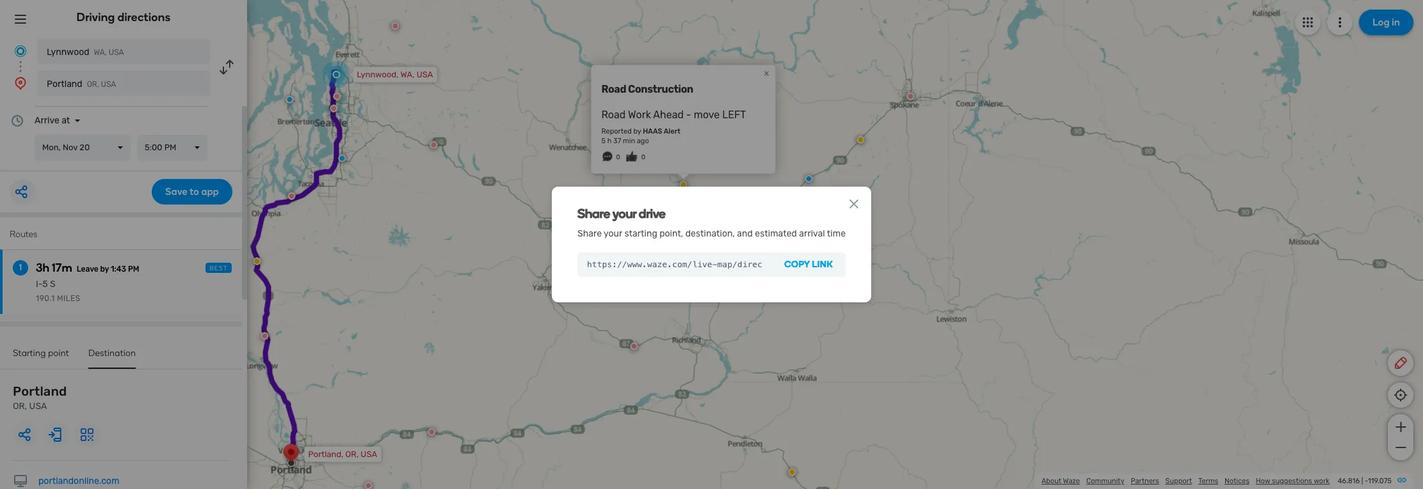 Task type: vqa. For each thing, say whether or not it's contained in the screenshot.
32.859
no



Task type: locate. For each thing, give the bounding box(es) containing it.
37
[[614, 137, 622, 145]]

reported
[[602, 127, 632, 136]]

community link
[[1087, 478, 1125, 486]]

1 vertical spatial road
[[602, 109, 626, 121]]

0 vertical spatial wa,
[[94, 48, 107, 57]]

road for road work ahead - move left reported by haas alert 5 h 37 min ago
[[602, 109, 626, 121]]

5 left h
[[602, 137, 606, 145]]

portland down starting point button
[[13, 384, 67, 400]]

your down share your drive
[[604, 228, 623, 239]]

usa
[[109, 48, 124, 57], [417, 70, 433, 79], [101, 80, 116, 89], [29, 402, 47, 412], [361, 450, 377, 460]]

0 vertical spatial 5
[[602, 137, 606, 145]]

wa, inside lynnwood wa, usa
[[94, 48, 107, 57]]

0 horizontal spatial 5
[[43, 279, 48, 290]]

3h
[[36, 261, 49, 275]]

pm
[[164, 143, 176, 152], [128, 265, 139, 274]]

usa down driving directions
[[109, 48, 124, 57]]

1
[[19, 263, 22, 273]]

or,
[[87, 80, 99, 89], [13, 402, 27, 412], [346, 450, 359, 460]]

None field
[[578, 253, 772, 278]]

0
[[616, 153, 621, 161], [642, 153, 646, 161]]

notices link
[[1225, 478, 1250, 486]]

1 horizontal spatial or,
[[87, 80, 99, 89]]

wa,
[[94, 48, 107, 57], [401, 70, 415, 79]]

1 vertical spatial wa,
[[401, 70, 415, 79]]

0 down ago
[[642, 153, 646, 161]]

1 horizontal spatial 0
[[642, 153, 646, 161]]

×
[[764, 67, 770, 79]]

portland or, usa down starting point button
[[13, 384, 67, 412]]

usa right portland,
[[361, 450, 377, 460]]

0 horizontal spatial -
[[687, 109, 692, 121]]

point,
[[660, 228, 684, 239]]

usa down starting point button
[[29, 402, 47, 412]]

arrive at
[[35, 115, 70, 126]]

work
[[628, 109, 651, 121]]

2 road from the top
[[602, 109, 626, 121]]

1 vertical spatial share
[[578, 228, 602, 239]]

5 inside road work ahead - move left reported by haas alert 5 h 37 min ago
[[602, 137, 606, 145]]

min
[[623, 137, 635, 145]]

lynnwood, wa, usa
[[357, 70, 433, 79]]

your
[[613, 206, 637, 221], [604, 228, 623, 239]]

2 vertical spatial or,
[[346, 450, 359, 460]]

your for starting
[[604, 228, 623, 239]]

1 horizontal spatial wa,
[[401, 70, 415, 79]]

0 vertical spatial your
[[613, 206, 637, 221]]

s
[[50, 279, 56, 290]]

5
[[602, 137, 606, 145], [43, 279, 48, 290]]

share left 'drive'
[[578, 206, 610, 221]]

arrive
[[35, 115, 59, 126]]

2 share from the top
[[578, 228, 602, 239]]

routes
[[10, 229, 37, 240]]

how
[[1257, 478, 1271, 486]]

wa, for lynnwood
[[94, 48, 107, 57]]

pm inside list box
[[164, 143, 176, 152]]

starting
[[13, 348, 46, 359]]

0 horizontal spatial pm
[[128, 265, 139, 274]]

drive
[[639, 206, 666, 221]]

0 horizontal spatial 0
[[616, 153, 621, 161]]

terms
[[1199, 478, 1219, 486]]

leave
[[77, 265, 98, 274]]

1 vertical spatial 5
[[43, 279, 48, 290]]

or, down lynnwood wa, usa at the top of page
[[87, 80, 99, 89]]

by left 1:43
[[100, 265, 109, 274]]

5 inside i-5 s 190.1 miles
[[43, 279, 48, 290]]

by up ago
[[634, 127, 642, 136]]

by inside the 3h 17m leave by 1:43 pm
[[100, 265, 109, 274]]

or, down starting point button
[[13, 402, 27, 412]]

pm right '5:00'
[[164, 143, 176, 152]]

0 horizontal spatial by
[[100, 265, 109, 274]]

share
[[578, 206, 610, 221], [578, 228, 602, 239]]

copy
[[785, 260, 810, 271]]

0 vertical spatial share
[[578, 206, 610, 221]]

driving directions
[[77, 10, 171, 24]]

1 horizontal spatial -
[[1366, 478, 1369, 486]]

estimated
[[755, 228, 797, 239]]

5 left s
[[43, 279, 48, 290]]

destination
[[88, 348, 136, 359]]

0 horizontal spatial wa,
[[94, 48, 107, 57]]

by
[[634, 127, 642, 136], [100, 265, 109, 274]]

wa, for lynnwood,
[[401, 70, 415, 79]]

0 vertical spatial pm
[[164, 143, 176, 152]]

1 vertical spatial your
[[604, 228, 623, 239]]

- right |
[[1366, 478, 1369, 486]]

0 vertical spatial -
[[687, 109, 692, 121]]

by inside road work ahead - move left reported by haas alert 5 h 37 min ago
[[634, 127, 642, 136]]

119.075
[[1369, 478, 1392, 486]]

1 horizontal spatial pm
[[164, 143, 176, 152]]

share for share your starting point, destination, and estimated arrival time
[[578, 228, 602, 239]]

support link
[[1166, 478, 1193, 486]]

-
[[687, 109, 692, 121], [1366, 478, 1369, 486]]

i-5 s 190.1 miles
[[36, 279, 81, 304]]

46.816
[[1338, 478, 1361, 486]]

how suggestions work link
[[1257, 478, 1330, 486]]

or, right portland,
[[346, 450, 359, 460]]

community
[[1087, 478, 1125, 486]]

nov
[[63, 143, 78, 152]]

mon, nov 20
[[42, 143, 90, 152]]

3h 17m leave by 1:43 pm
[[36, 261, 139, 275]]

wa, right lynnwood
[[94, 48, 107, 57]]

5:00 pm list box
[[137, 135, 208, 161]]

mon,
[[42, 143, 61, 152]]

portland or, usa down lynnwood wa, usa at the top of page
[[47, 79, 116, 90]]

share for share your drive
[[578, 206, 610, 221]]

1 horizontal spatial by
[[634, 127, 642, 136]]

and
[[737, 228, 753, 239]]

lynnwood wa, usa
[[47, 47, 124, 58]]

portland down lynnwood
[[47, 79, 82, 90]]

1 share from the top
[[578, 206, 610, 221]]

your for drive
[[613, 206, 637, 221]]

- left move
[[687, 109, 692, 121]]

0 down 37
[[616, 153, 621, 161]]

1 road from the top
[[602, 83, 626, 95]]

directions
[[118, 10, 171, 24]]

road for road construction
[[602, 83, 626, 95]]

0 vertical spatial by
[[634, 127, 642, 136]]

lynnwood,
[[357, 70, 399, 79]]

1 vertical spatial pm
[[128, 265, 139, 274]]

portland or, usa
[[47, 79, 116, 90], [13, 384, 67, 412]]

road
[[602, 83, 626, 95], [602, 109, 626, 121]]

wa, right "lynnwood,"
[[401, 70, 415, 79]]

share down share your drive
[[578, 228, 602, 239]]

portland
[[47, 79, 82, 90], [13, 384, 67, 400]]

link
[[812, 260, 833, 271]]

1 horizontal spatial 5
[[602, 137, 606, 145]]

starting point button
[[13, 348, 69, 368]]

road inside road work ahead - move left reported by haas alert 5 h 37 min ago
[[602, 109, 626, 121]]

0 vertical spatial road
[[602, 83, 626, 95]]

46.816 | -119.075
[[1338, 478, 1392, 486]]

1 vertical spatial by
[[100, 265, 109, 274]]

starting point
[[13, 348, 69, 359]]

0 vertical spatial or,
[[87, 80, 99, 89]]

portlandonline.com link
[[38, 477, 119, 487]]

1 vertical spatial or,
[[13, 402, 27, 412]]

pm right 1:43
[[128, 265, 139, 274]]

your up starting
[[613, 206, 637, 221]]

notices
[[1225, 478, 1250, 486]]



Task type: describe. For each thing, give the bounding box(es) containing it.
i-
[[36, 279, 43, 290]]

location image
[[13, 76, 28, 91]]

current location image
[[13, 44, 28, 59]]

usa down lynnwood wa, usa at the top of page
[[101, 80, 116, 89]]

pencil image
[[1394, 356, 1409, 371]]

road construction
[[602, 83, 694, 95]]

portland, or, usa
[[308, 450, 377, 460]]

x image
[[847, 196, 862, 212]]

miles
[[57, 295, 81, 304]]

driving
[[77, 10, 115, 24]]

usa inside lynnwood wa, usa
[[109, 48, 124, 57]]

destination,
[[686, 228, 735, 239]]

0 horizontal spatial or,
[[13, 402, 27, 412]]

- inside road work ahead - move left reported by haas alert 5 h 37 min ago
[[687, 109, 692, 121]]

ahead
[[654, 109, 684, 121]]

point
[[48, 348, 69, 359]]

starting
[[625, 228, 658, 239]]

copy link
[[785, 260, 833, 271]]

link image
[[1398, 476, 1408, 486]]

1 vertical spatial -
[[1366, 478, 1369, 486]]

pm inside the 3h 17m leave by 1:43 pm
[[128, 265, 139, 274]]

work
[[1314, 478, 1330, 486]]

alert
[[664, 127, 681, 136]]

2 horizontal spatial or,
[[346, 450, 359, 460]]

share your drive
[[578, 206, 666, 221]]

portlandonline.com
[[38, 477, 119, 487]]

computer image
[[13, 475, 28, 490]]

destination button
[[88, 348, 136, 370]]

terms link
[[1199, 478, 1219, 486]]

clock image
[[10, 113, 25, 129]]

waze
[[1064, 478, 1081, 486]]

road work ahead - move left reported by haas alert 5 h 37 min ago
[[602, 109, 747, 145]]

20
[[80, 143, 90, 152]]

5:00
[[145, 143, 162, 152]]

h
[[608, 137, 612, 145]]

at
[[62, 115, 70, 126]]

1 vertical spatial portland
[[13, 384, 67, 400]]

zoom in image
[[1393, 420, 1409, 436]]

mon, nov 20 list box
[[35, 135, 131, 161]]

partners
[[1131, 478, 1160, 486]]

copy link button
[[772, 253, 846, 278]]

|
[[1362, 478, 1364, 486]]

about waze community partners support terms notices how suggestions work
[[1042, 478, 1330, 486]]

lynnwood
[[47, 47, 89, 58]]

best
[[210, 265, 228, 273]]

zoom out image
[[1393, 441, 1409, 456]]

suggestions
[[1273, 478, 1313, 486]]

1 0 from the left
[[616, 153, 621, 161]]

construction
[[628, 83, 694, 95]]

haas
[[643, 127, 663, 136]]

arrival
[[800, 228, 825, 239]]

support
[[1166, 478, 1193, 486]]

ago
[[637, 137, 649, 145]]

5:00 pm
[[145, 143, 176, 152]]

share your starting point, destination, and estimated arrival time
[[578, 228, 846, 239]]

about
[[1042, 478, 1062, 486]]

portland,
[[308, 450, 344, 460]]

× link
[[761, 67, 773, 79]]

1 vertical spatial portland or, usa
[[13, 384, 67, 412]]

about waze link
[[1042, 478, 1081, 486]]

190.1
[[36, 295, 55, 304]]

left
[[723, 109, 747, 121]]

move
[[694, 109, 720, 121]]

partners link
[[1131, 478, 1160, 486]]

usa right "lynnwood,"
[[417, 70, 433, 79]]

2 0 from the left
[[642, 153, 646, 161]]

0 vertical spatial portland or, usa
[[47, 79, 116, 90]]

1:43
[[111, 265, 126, 274]]

time
[[827, 228, 846, 239]]

0 vertical spatial portland
[[47, 79, 82, 90]]

17m
[[52, 261, 72, 275]]



